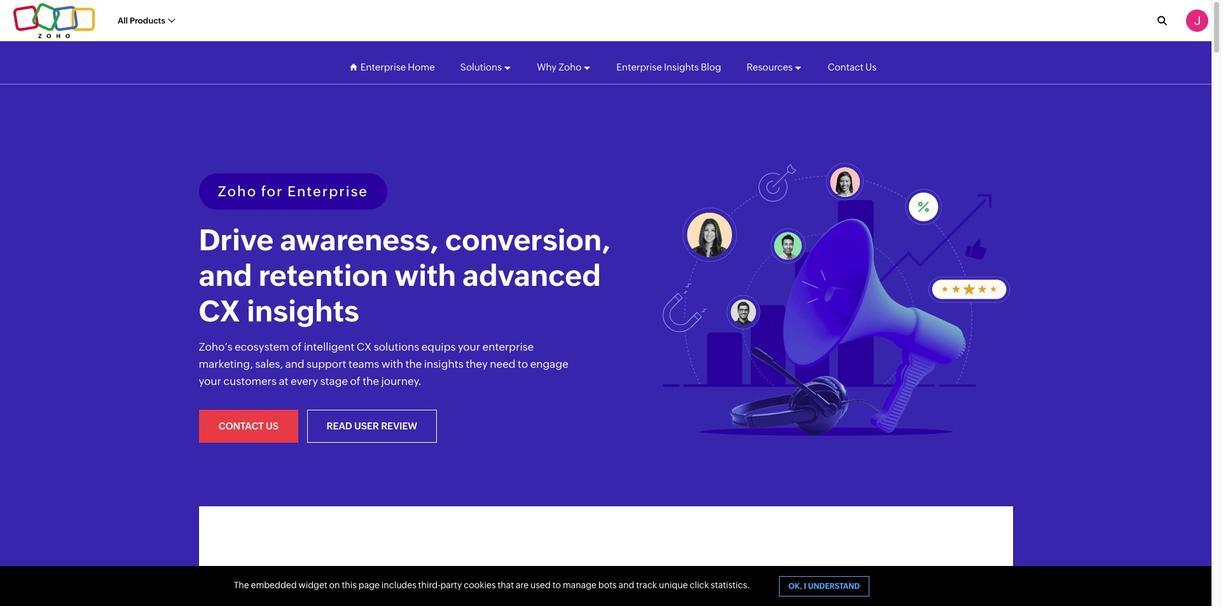 Task type: describe. For each thing, give the bounding box(es) containing it.
0 horizontal spatial contact us link
[[199, 410, 298, 443]]

manage
[[563, 581, 597, 591]]

2 horizontal spatial and
[[619, 581, 635, 591]]

unique
[[659, 581, 688, 591]]

cookies
[[464, 581, 496, 591]]

understand
[[808, 583, 860, 592]]

contact us for the contact us link to the left
[[219, 421, 279, 432]]

are
[[694, 580, 721, 596]]

track
[[636, 581, 657, 591]]

enterprise right for
[[288, 184, 368, 200]]

enterprise insights blog link
[[617, 50, 721, 84]]

the embedded widget on this page includes third-party cookies that are used to manage bots and track unique click statistics.
[[234, 581, 750, 591]]

insights
[[664, 61, 699, 72]]

0 horizontal spatial the
[[363, 376, 379, 388]]

1 vertical spatial contact
[[219, 421, 264, 432]]

blog
[[701, 61, 721, 72]]

what industry analysts are saying
[[503, 580, 776, 596]]

ok,
[[789, 583, 803, 592]]

to inside zoho's ecosystem of intelligent cx solutions equips your enterprise marketing, sales, and support teams with the insights they need to engage your customers at every stage of the journey.
[[518, 358, 528, 371]]

with inside drive awareness, conversion, and retention with advanced cx insights
[[395, 259, 456, 293]]

all products link
[[118, 9, 175, 33]]

1 horizontal spatial contact us link
[[828, 50, 877, 84]]

enterprise home
[[361, 61, 435, 72]]

drive awareness, conversion, and retention with advanced cx insights
[[199, 223, 611, 328]]

read user review
[[327, 421, 417, 432]]

review
[[381, 421, 417, 432]]

what
[[503, 580, 545, 596]]

are
[[516, 581, 529, 591]]

0 horizontal spatial of
[[291, 341, 302, 354]]

the
[[234, 581, 249, 591]]

1 horizontal spatial us
[[866, 61, 877, 72]]

awareness,
[[280, 223, 439, 257]]

every
[[291, 376, 318, 388]]

user
[[354, 421, 379, 432]]

third-
[[418, 581, 441, 591]]

this
[[342, 581, 357, 591]]

1 vertical spatial zoho
[[218, 184, 257, 200]]

1 horizontal spatial contact
[[828, 61, 864, 72]]

zoho's ecosystem of intelligent cx solutions equips your enterprise marketing, sales, and support teams with the insights they need to engage your customers at every stage of the journey.
[[199, 341, 569, 388]]

ecosystem
[[235, 341, 289, 354]]

resources
[[747, 61, 793, 72]]

and inside zoho's ecosystem of intelligent cx solutions equips your enterprise marketing, sales, and support teams with the insights they need to engage your customers at every stage of the journey.
[[285, 358, 305, 371]]

solutions
[[374, 341, 420, 354]]

home
[[408, 61, 435, 72]]

all
[[118, 16, 128, 25]]

enterprise insights blog
[[617, 61, 721, 72]]

used
[[531, 581, 551, 591]]

marketing,
[[199, 358, 253, 371]]

insights inside zoho's ecosystem of intelligent cx solutions equips your enterprise marketing, sales, and support teams with the insights they need to engage your customers at every stage of the journey.
[[424, 358, 464, 371]]

enterprise for enterprise insights blog
[[617, 61, 662, 72]]

at
[[279, 376, 289, 388]]

statistics.
[[711, 581, 750, 591]]

enterprise
[[483, 341, 534, 354]]

that
[[498, 581, 514, 591]]

bots
[[599, 581, 617, 591]]

widget
[[299, 581, 328, 591]]

customers
[[223, 376, 277, 388]]

zoho for enterprise
[[218, 184, 368, 200]]



Task type: locate. For each thing, give the bounding box(es) containing it.
1 vertical spatial the
[[363, 376, 379, 388]]

1 vertical spatial cx
[[357, 341, 372, 354]]

need
[[490, 358, 516, 371]]

zoho's
[[199, 341, 233, 354]]

read user review link
[[307, 410, 437, 443]]

1 vertical spatial contact us link
[[199, 410, 298, 443]]

journey.
[[381, 376, 422, 388]]

enterprise for enterprise home
[[361, 61, 406, 72]]

enterprise
[[361, 61, 406, 72], [617, 61, 662, 72], [288, 184, 368, 200]]

and inside drive awareness, conversion, and retention with advanced cx insights
[[199, 259, 252, 293]]

analysts
[[621, 580, 691, 596]]

to right need
[[518, 358, 528, 371]]

0 horizontal spatial your
[[199, 376, 221, 388]]

of
[[291, 341, 302, 354], [350, 376, 361, 388]]

cx
[[199, 295, 240, 328], [357, 341, 372, 354]]

1 horizontal spatial zoho
[[559, 61, 582, 72]]

zoho
[[559, 61, 582, 72], [218, 184, 257, 200]]

0 vertical spatial your
[[458, 341, 480, 354]]

1 horizontal spatial of
[[350, 376, 361, 388]]

1 horizontal spatial cx
[[357, 341, 372, 354]]

why zoho
[[537, 61, 582, 72]]

0 vertical spatial insights
[[247, 295, 359, 328]]

enterprise left insights
[[617, 61, 662, 72]]

0 horizontal spatial cx
[[199, 295, 240, 328]]

cx up zoho's
[[199, 295, 240, 328]]

0 horizontal spatial and
[[199, 259, 252, 293]]

0 horizontal spatial contact
[[219, 421, 264, 432]]

cx inside drive awareness, conversion, and retention with advanced cx insights
[[199, 295, 240, 328]]

the
[[406, 358, 422, 371], [363, 376, 379, 388]]

cx up 'teams'
[[357, 341, 372, 354]]

1 vertical spatial insights
[[424, 358, 464, 371]]

contact us for the right the contact us link
[[828, 61, 877, 72]]

insights inside drive awareness, conversion, and retention with advanced cx insights
[[247, 295, 359, 328]]

includes
[[382, 581, 417, 591]]

enterprise left 'home'
[[361, 61, 406, 72]]

cx inside zoho's ecosystem of intelligent cx solutions equips your enterprise marketing, sales, and support teams with the insights they need to engage your customers at every stage of the journey.
[[357, 341, 372, 354]]

all products
[[118, 16, 165, 25]]

advanced
[[463, 259, 601, 293]]

0 vertical spatial the
[[406, 358, 422, 371]]

to
[[518, 358, 528, 371], [553, 581, 561, 591]]

1 horizontal spatial and
[[285, 358, 305, 371]]

they
[[466, 358, 488, 371]]

james peterson image
[[1187, 10, 1209, 32]]

1 horizontal spatial insights
[[424, 358, 464, 371]]

0 vertical spatial to
[[518, 358, 528, 371]]

the up journey.
[[406, 358, 422, 371]]

insights
[[247, 295, 359, 328], [424, 358, 464, 371]]

products
[[130, 16, 165, 25]]

your up they at the left bottom of the page
[[458, 341, 480, 354]]

click
[[690, 581, 709, 591]]

1 horizontal spatial the
[[406, 358, 422, 371]]

retention
[[259, 259, 388, 293]]

0 vertical spatial of
[[291, 341, 302, 354]]

0 horizontal spatial insights
[[247, 295, 359, 328]]

0 vertical spatial with
[[395, 259, 456, 293]]

sales,
[[255, 358, 283, 371]]

ok, i understand
[[789, 583, 860, 592]]

with inside zoho's ecosystem of intelligent cx solutions equips your enterprise marketing, sales, and support teams with the insights they need to engage your customers at every stage of the journey.
[[382, 358, 403, 371]]

0 vertical spatial contact us link
[[828, 50, 877, 84]]

on
[[329, 581, 340, 591]]

party
[[441, 581, 462, 591]]

enterprise home link
[[361, 50, 435, 84]]

1 horizontal spatial to
[[553, 581, 561, 591]]

0 horizontal spatial to
[[518, 358, 528, 371]]

of left intelligent
[[291, 341, 302, 354]]

2 vertical spatial and
[[619, 581, 635, 591]]

us
[[866, 61, 877, 72], [266, 421, 279, 432]]

page
[[359, 581, 380, 591]]

with
[[395, 259, 456, 293], [382, 358, 403, 371]]

teams
[[349, 358, 379, 371]]

embedded
[[251, 581, 297, 591]]

0 vertical spatial and
[[199, 259, 252, 293]]

contact us
[[828, 61, 877, 72], [219, 421, 279, 432]]

and right bots
[[619, 581, 635, 591]]

i
[[804, 583, 807, 592]]

1 vertical spatial with
[[382, 358, 403, 371]]

the down 'teams'
[[363, 376, 379, 388]]

1 vertical spatial of
[[350, 376, 361, 388]]

to right 'used'
[[553, 581, 561, 591]]

0 horizontal spatial us
[[266, 421, 279, 432]]

industry
[[548, 580, 618, 596]]

and
[[199, 259, 252, 293], [285, 358, 305, 371], [619, 581, 635, 591]]

saying
[[724, 580, 776, 596]]

0 vertical spatial zoho
[[559, 61, 582, 72]]

1 vertical spatial your
[[199, 376, 221, 388]]

1 horizontal spatial contact us
[[828, 61, 877, 72]]

of down 'teams'
[[350, 376, 361, 388]]

1 vertical spatial and
[[285, 358, 305, 371]]

1 vertical spatial contact us
[[219, 421, 279, 432]]

insights down retention
[[247, 295, 359, 328]]

insights down equips
[[424, 358, 464, 371]]

your down marketing,
[[199, 376, 221, 388]]

why
[[537, 61, 557, 72]]

for
[[261, 184, 284, 200]]

zoho left for
[[218, 184, 257, 200]]

0 horizontal spatial contact us
[[219, 421, 279, 432]]

stage
[[320, 376, 348, 388]]

0 vertical spatial cx
[[199, 295, 240, 328]]

1 vertical spatial to
[[553, 581, 561, 591]]

engage
[[530, 358, 569, 371]]

0 vertical spatial us
[[866, 61, 877, 72]]

contact us link
[[828, 50, 877, 84], [199, 410, 298, 443]]

zoho right the "why"
[[559, 61, 582, 72]]

and up every
[[285, 358, 305, 371]]

conversion,
[[445, 223, 611, 257]]

1 horizontal spatial your
[[458, 341, 480, 354]]

and down drive
[[199, 259, 252, 293]]

solutions
[[460, 61, 502, 72]]

support
[[307, 358, 346, 371]]

read
[[327, 421, 352, 432]]

0 vertical spatial contact us
[[828, 61, 877, 72]]

intelligent
[[304, 341, 355, 354]]

your
[[458, 341, 480, 354], [199, 376, 221, 388]]

drive
[[199, 223, 274, 257]]

1 vertical spatial us
[[266, 421, 279, 432]]

contact
[[828, 61, 864, 72], [219, 421, 264, 432]]

equips
[[422, 341, 456, 354]]

0 horizontal spatial zoho
[[218, 184, 257, 200]]

0 vertical spatial contact
[[828, 61, 864, 72]]



Task type: vqa. For each thing, say whether or not it's contained in the screenshot.
Relevant
no



